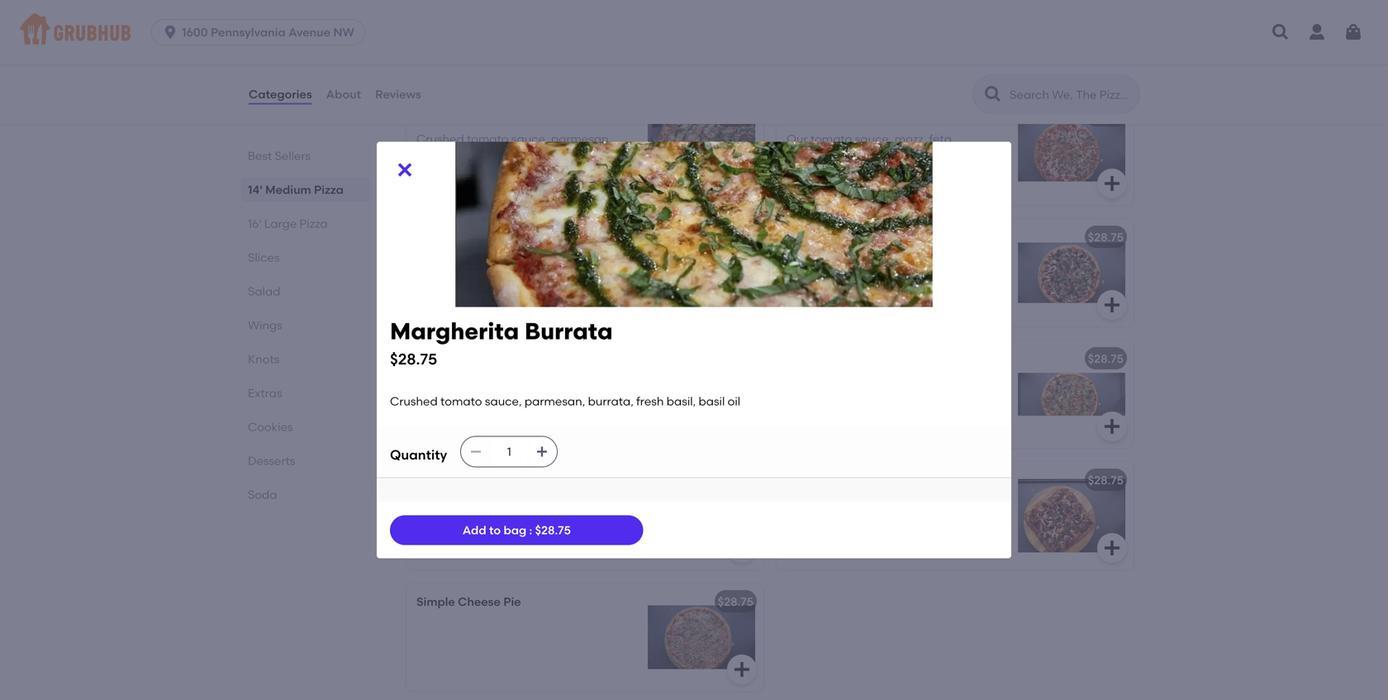 Task type: locate. For each thing, give the bounding box(es) containing it.
0 horizontal spatial burrata,
[[417, 149, 462, 163]]

svg image inside 1600 pennsylvania avenue nw button
[[162, 24, 179, 41]]

crust inside "vegan too!" fresh tomato sauce, medley of roasted peppers, cremini mushrooms, sweet onions, basil pesto, chopped parsley, sicilian crust
[[594, 547, 622, 561]]

1 vertical spatial onions,
[[880, 409, 920, 423]]

0 horizontal spatial peppers,
[[521, 513, 570, 527]]

place
[[830, 230, 862, 244]]

onions, inside "vegan too!" fresh tomato sauce, medley of roasted peppers, cremini mushrooms, sweet onions, basil pesto, chopped parsley, sicilian crust
[[524, 530, 564, 544]]

mozz, inside the our tomato sauce, mozz, feta cheese, roasted tomatoes, red onions, kalamata olives, fresh oregano, spike's kefalonian olive oil
[[895, 132, 927, 146]]

tossed, down market place pizza
[[821, 253, 861, 267]]

roasted up sweet
[[475, 513, 518, 527]]

mozzarella, inside hand tossed, mozzarella, tomato sauce, fresh oregano, mushrooms, oven roasted tomatoes, red onions and spinach.
[[864, 253, 927, 267]]

tomato inside hand tossed, mozzarella, tomato sauce, pepperoni, italian sausage, mushrooms, red onions, green peppers and fresh oregano.
[[930, 375, 972, 389]]

1 our from the top
[[787, 132, 808, 146]]

1 vertical spatial crust
[[594, 547, 622, 561]]

mozz, up eggplant,
[[895, 496, 927, 511]]

burrata, down reviews button
[[417, 149, 462, 163]]

crushed down reviews button
[[417, 132, 464, 146]]

delicious
[[417, 473, 468, 487]]

pie up "vegan too!" fresh tomato sauce, medley of roasted peppers, cremini mushrooms, sweet onions, basil pesto, chopped parsley, sicilian crust on the left of page
[[540, 473, 557, 487]]

tomato inside crushed tomato sauce, parmesan, burrata, fresh basil, basil oil
[[467, 132, 509, 146]]

0 horizontal spatial oregano,
[[787, 182, 838, 196]]

svg image for simple cheese pie image
[[732, 659, 752, 679]]

1 horizontal spatial virginia
[[483, 270, 524, 284]]

and down oven
[[787, 304, 809, 318]]

0 horizontal spatial honey
[[460, 409, 495, 423]]

bacon me crazy image
[[1010, 0, 1134, 83]]

our up cheese,
[[787, 132, 808, 146]]

tossed, inside hand tossed, tomato sauce, mozzarella, virginia honey ham and ginger infused pineapple
[[450, 253, 490, 267]]

0 horizontal spatial virginia
[[417, 409, 458, 423]]

$28.75 for delicious veg sicilian pie "image"
[[718, 473, 754, 487]]

oil
[[975, 182, 990, 196]]

basil inside "vegan too!" fresh tomato sauce, medley of roasted peppers, cremini mushrooms, sweet onions, basil pesto, chopped parsley, sicilian crust
[[566, 530, 593, 544]]

peppers, up parsley,
[[521, 513, 570, 527]]

spike's
[[840, 182, 879, 196]]

extras
[[248, 386, 282, 400]]

mozzarella,
[[864, 253, 927, 267], [417, 270, 480, 284], [493, 375, 557, 389], [864, 375, 927, 389]]

hand down the "butcher's"
[[417, 375, 448, 389]]

mozzarella, down market place pizza
[[864, 253, 927, 267]]

2 vertical spatial onions,
[[524, 530, 564, 544]]

oregano. inside hand tossed, mozzarella, tomato sauce, pepperoni, italian sausage, mushrooms, red onions, green peppers and fresh oregano.
[[892, 425, 942, 439]]

sausage, for green
[[929, 392, 979, 406]]

1 vertical spatial tomatoes,
[[863, 287, 920, 301]]

sweet
[[488, 530, 521, 544]]

1 vertical spatial red
[[923, 287, 941, 301]]

onions, up parsley,
[[524, 530, 564, 544]]

sauce, inside the our tomato sauce, mozz, feta cheese, roasted tomatoes, red onions, kalamata olives, fresh oregano, spike's kefalonian olive oil
[[855, 132, 892, 146]]

0 vertical spatial virginia
[[483, 270, 524, 284]]

pie
[[540, 473, 557, 487], [504, 595, 521, 609]]

chopped
[[454, 547, 505, 561]]

$28.75 for the spicy sicilian image
[[1089, 473, 1124, 487]]

and down pepperoni,
[[836, 425, 859, 439]]

honey
[[527, 270, 561, 284], [460, 409, 495, 423]]

butcher's block pizza image
[[640, 340, 764, 448]]

soda
[[248, 488, 277, 502]]

sicilian
[[553, 547, 592, 561]]

tomatoes, up the olives,
[[879, 149, 936, 163]]

peppers, inside "vegan too!" fresh tomato sauce, medley of roasted peppers, cremini mushrooms, sweet onions, basil pesto, chopped parsley, sicilian crust
[[521, 513, 570, 527]]

oregano, down place
[[857, 270, 908, 284]]

cheese
[[458, 595, 501, 609]]

0 vertical spatial basil,
[[495, 149, 525, 163]]

too!"
[[461, 496, 488, 511]]

1 vertical spatial basil,
[[667, 394, 696, 408]]

2 sausage, from the left
[[929, 392, 979, 406]]

delicious veg sicilian pie image
[[640, 462, 764, 569]]

veg
[[471, 473, 493, 487]]

1 vertical spatial parmesan,
[[525, 394, 586, 408]]

0 horizontal spatial sausage,
[[537, 392, 587, 406]]

2 vertical spatial red
[[859, 409, 877, 423]]

wings
[[248, 318, 283, 332]]

honey inside hand tossed, mozzarella, tomato sauce, bacon, italian sausage, virginia honey ham, pepperoni and fresh oregano.
[[460, 409, 495, 423]]

1 vertical spatial pie
[[504, 595, 521, 609]]

0 vertical spatial pie
[[540, 473, 557, 487]]

1 sausage, from the left
[[537, 392, 587, 406]]

reviews
[[375, 87, 421, 101]]

0 horizontal spatial oregano.
[[447, 425, 497, 439]]

onions, down cheese,
[[787, 165, 827, 180]]

sausage,
[[537, 392, 587, 406], [929, 392, 979, 406]]

1 vertical spatial our
[[787, 496, 808, 511]]

2 horizontal spatial onions,
[[880, 409, 920, 423]]

peppers, down the 'salami,'
[[787, 530, 836, 544]]

desserts
[[248, 454, 295, 468]]

hand inside hand tossed, tomato sauce, mozzarella, virginia honey ham and ginger infused pineapple
[[417, 253, 448, 267]]

2 our from the top
[[787, 496, 808, 511]]

0 vertical spatial crust
[[882, 530, 910, 544]]

tossed, down ham
[[450, 253, 490, 267]]

1 vertical spatial burrata,
[[588, 394, 634, 408]]

oregano. down bacon,
[[447, 425, 497, 439]]

parmesan,
[[551, 132, 612, 146], [525, 394, 586, 408]]

sauce, inside hand tossed, mozzarella, tomato sauce, fresh oregano, mushrooms, oven roasted tomatoes, red onions and spinach.
[[787, 270, 824, 284]]

knots
[[248, 352, 280, 366]]

red down pepperoni,
[[859, 409, 877, 423]]

tomato
[[467, 132, 509, 146], [811, 132, 853, 146], [493, 253, 535, 267], [930, 253, 972, 267], [560, 375, 601, 389], [930, 375, 972, 389], [441, 394, 482, 408], [523, 496, 565, 511], [811, 496, 853, 511]]

tossed,
[[450, 253, 490, 267], [821, 253, 861, 267], [450, 375, 490, 389], [821, 375, 861, 389]]

pizza for market place pizza
[[865, 230, 894, 244]]

0 horizontal spatial oil
[[556, 149, 569, 163]]

market
[[787, 230, 827, 244]]

bag
[[504, 523, 527, 537]]

1 vertical spatial basil
[[699, 394, 725, 408]]

0 vertical spatial mozz,
[[895, 132, 927, 146]]

mushrooms, up peppers
[[787, 409, 856, 423]]

1 vertical spatial mushrooms,
[[787, 409, 856, 423]]

sausage, up 'green'
[[929, 392, 979, 406]]

sausage, inside hand tossed, mozzarella, tomato sauce, bacon, italian sausage, virginia honey ham, pepperoni and fresh oregano.
[[537, 392, 587, 406]]

roasted up kalamata
[[833, 149, 876, 163]]

$28.75 for 'honey ham and pineapple' image
[[718, 230, 754, 244]]

pizza right medium
[[314, 183, 344, 197]]

fresh
[[465, 149, 493, 163], [924, 165, 951, 180], [827, 270, 854, 284], [637, 394, 664, 408], [417, 425, 444, 439], [861, 425, 889, 439]]

tossed, for place
[[821, 253, 861, 267]]

italian inside hand tossed, mozzarella, tomato sauce, pepperoni, italian sausage, mushrooms, red onions, green peppers and fresh oregano.
[[890, 392, 926, 406]]

0 vertical spatial crushed
[[417, 132, 464, 146]]

0 vertical spatial onions,
[[787, 165, 827, 180]]

oregano. inside hand tossed, mozzarella, tomato sauce, bacon, italian sausage, virginia honey ham, pepperoni and fresh oregano.
[[447, 425, 497, 439]]

hand tossed, mozzarella, tomato sauce, bacon, italian sausage, virginia honey ham, pepperoni and fresh oregano.
[[417, 375, 612, 439]]

pepperoni
[[529, 409, 587, 423]]

and
[[486, 230, 508, 244], [592, 270, 615, 284], [787, 304, 809, 318], [590, 409, 612, 423], [836, 425, 859, 439]]

mozz, left the feta
[[895, 132, 927, 146]]

tomatoes,
[[879, 149, 936, 163], [863, 287, 920, 301]]

italian for onions,
[[890, 392, 926, 406]]

1 horizontal spatial peppers,
[[787, 530, 836, 544]]

1 vertical spatial honey
[[460, 409, 495, 423]]

1 vertical spatial oregano,
[[857, 270, 908, 284]]

2 italian from the left
[[890, 392, 926, 406]]

virginia up pineapple
[[483, 270, 524, 284]]

add
[[463, 523, 487, 537]]

capitol supreme pizza image
[[1010, 340, 1134, 448]]

our up the 'salami,'
[[787, 496, 808, 511]]

best sellers
[[248, 149, 311, 163]]

about button
[[325, 64, 362, 124]]

oregano. down 'green'
[[892, 425, 942, 439]]

honey inside hand tossed, tomato sauce, mozzarella, virginia honey ham and ginger infused pineapple
[[527, 270, 561, 284]]

tossed, inside hand tossed, mozzarella, tomato sauce, bacon, italian sausage, virginia honey ham, pepperoni and fresh oregano.
[[450, 375, 490, 389]]

$28.75 inside margherita burrata $28.75
[[390, 350, 437, 368]]

tomatoes, left onions in the top of the page
[[863, 287, 920, 301]]

sausage, inside hand tossed, mozzarella, tomato sauce, pepperoni, italian sausage, mushrooms, red onions, green peppers and fresh oregano.
[[929, 392, 979, 406]]

sauce, inside hand tossed, mozzarella, tomato sauce, bacon, italian sausage, virginia honey ham, pepperoni and fresh oregano.
[[417, 392, 454, 406]]

0 vertical spatial tomatoes,
[[879, 149, 936, 163]]

our inside our tomato sauce, mozz, spicy salami, roasted eggplant, calabrian peppers, sicilian crust
[[787, 496, 808, 511]]

hand up peppers
[[787, 375, 818, 389]]

pennsylvania
[[211, 25, 286, 39]]

2 mozz, from the top
[[895, 496, 927, 511]]

basil, inside crushed tomato sauce, parmesan, burrata, fresh basil, basil oil
[[495, 149, 525, 163]]

1 italian from the left
[[499, 392, 534, 406]]

0 vertical spatial oil
[[556, 149, 569, 163]]

1 horizontal spatial basil
[[566, 530, 593, 544]]

mozzarella, inside hand tossed, mozzarella, tomato sauce, bacon, italian sausage, virginia honey ham, pepperoni and fresh oregano.
[[493, 375, 557, 389]]

1 vertical spatial crushed tomato sauce, parmesan, burrata, fresh basil, basil oil
[[390, 394, 741, 408]]

red down the feta
[[939, 149, 958, 163]]

1 horizontal spatial italian
[[890, 392, 926, 406]]

pineapple
[[499, 287, 556, 301]]

mozzarella, for hand tossed, mozzarella, tomato sauce, pepperoni, italian sausage, mushrooms, red onions, green peppers and fresh oregano.
[[864, 375, 927, 389]]

butcher's block pizza
[[417, 352, 537, 366]]

sicilian down eggplant,
[[839, 530, 879, 544]]

1 horizontal spatial onions,
[[787, 165, 827, 180]]

0 vertical spatial mushrooms,
[[910, 270, 979, 284]]

tossed, up bacon,
[[450, 375, 490, 389]]

roasted inside hand tossed, mozzarella, tomato sauce, fresh oregano, mushrooms, oven roasted tomatoes, red onions and spinach.
[[817, 287, 860, 301]]

1 horizontal spatial crust
[[882, 530, 910, 544]]

italian for ham,
[[499, 392, 534, 406]]

virginia
[[483, 270, 524, 284], [417, 409, 458, 423]]

roasted inside our tomato sauce, mozz, spicy salami, roasted eggplant, calabrian peppers, sicilian crust
[[830, 513, 873, 527]]

spicy sicilian image
[[1010, 462, 1134, 569]]

1 horizontal spatial oregano.
[[892, 425, 942, 439]]

olive
[[944, 182, 972, 196]]

crushed inside crushed tomato sauce, parmesan, burrata, fresh basil, basil oil
[[417, 132, 464, 146]]

market place pizza image
[[1010, 219, 1134, 326]]

tomato inside hand tossed, tomato sauce, mozzarella, virginia honey ham and ginger infused pineapple
[[493, 253, 535, 267]]

0 horizontal spatial onions,
[[524, 530, 564, 544]]

hand inside hand tossed, mozzarella, tomato sauce, fresh oregano, mushrooms, oven roasted tomatoes, red onions and spinach.
[[787, 253, 818, 267]]

mozzarella, up ginger
[[417, 270, 480, 284]]

1 horizontal spatial mushrooms,
[[787, 409, 856, 423]]

tossed, inside hand tossed, mozzarella, tomato sauce, fresh oregano, mushrooms, oven roasted tomatoes, red onions and spinach.
[[821, 253, 861, 267]]

hand down honey
[[417, 253, 448, 267]]

1 horizontal spatial sausage,
[[929, 392, 979, 406]]

hand tossed, mozzarella, tomato sauce, pepperoni, italian sausage, mushrooms, red onions, green peppers and fresh oregano.
[[787, 375, 979, 439]]

onions, left 'green'
[[880, 409, 920, 423]]

salami,
[[787, 513, 827, 527]]

red inside hand tossed, mozzarella, tomato sauce, pepperoni, italian sausage, mushrooms, red onions, green peppers and fresh oregano.
[[859, 409, 877, 423]]

roasted up spinach.
[[817, 287, 860, 301]]

parmesan, inside crushed tomato sauce, parmesan, burrata, fresh basil, basil oil
[[551, 132, 612, 146]]

cookies
[[248, 420, 293, 434]]

tomato inside hand tossed, mozzarella, tomato sauce, fresh oregano, mushrooms, oven roasted tomatoes, red onions and spinach.
[[930, 253, 972, 267]]

1 vertical spatial oil
[[728, 394, 741, 408]]

roasted inside "vegan too!" fresh tomato sauce, medley of roasted peppers, cremini mushrooms, sweet onions, basil pesto, chopped parsley, sicilian crust
[[475, 513, 518, 527]]

tomato inside the our tomato sauce, mozz, feta cheese, roasted tomatoes, red onions, kalamata olives, fresh oregano, spike's kefalonian olive oil
[[811, 132, 853, 146]]

italian inside hand tossed, mozzarella, tomato sauce, bacon, italian sausage, virginia honey ham, pepperoni and fresh oregano.
[[499, 392, 534, 406]]

roasted right the 'salami,'
[[830, 513, 873, 527]]

1 vertical spatial crushed
[[390, 394, 438, 408]]

sicilian right spicy
[[821, 473, 862, 487]]

$28.75 for margherita burrata image
[[718, 109, 754, 123]]

ham,
[[497, 409, 526, 423]]

0 horizontal spatial crust
[[594, 547, 622, 561]]

0 vertical spatial peppers,
[[521, 513, 570, 527]]

medium
[[266, 183, 311, 197]]

honey down bacon,
[[460, 409, 495, 423]]

0 vertical spatial oregano,
[[787, 182, 838, 196]]

0 vertical spatial burrata,
[[417, 149, 462, 163]]

2 horizontal spatial mushrooms,
[[910, 270, 979, 284]]

crust down eggplant,
[[882, 530, 910, 544]]

sausage, up pepperoni
[[537, 392, 587, 406]]

basil
[[527, 149, 554, 163], [699, 394, 725, 408], [566, 530, 593, 544]]

slices
[[248, 250, 280, 265]]

tomato inside "vegan too!" fresh tomato sauce, medley of roasted peppers, cremini mushrooms, sweet onions, basil pesto, chopped parsley, sicilian crust
[[523, 496, 565, 511]]

2 vertical spatial mushrooms,
[[417, 530, 485, 544]]

mozz, inside our tomato sauce, mozz, spicy salami, roasted eggplant, calabrian peppers, sicilian crust
[[895, 496, 927, 511]]

red
[[939, 149, 958, 163], [923, 287, 941, 301], [859, 409, 877, 423]]

mushrooms,
[[910, 270, 979, 284], [787, 409, 856, 423], [417, 530, 485, 544]]

mushrooms, inside hand tossed, mozzarella, tomato sauce, pepperoni, italian sausage, mushrooms, red onions, green peppers and fresh oregano.
[[787, 409, 856, 423]]

0 vertical spatial parmesan,
[[551, 132, 612, 146]]

italian
[[499, 392, 534, 406], [890, 392, 926, 406]]

1 vertical spatial mozz,
[[895, 496, 927, 511]]

$28.75 for simple cheese pie image
[[718, 595, 754, 609]]

0 horizontal spatial basil,
[[495, 149, 525, 163]]

oregano.
[[447, 425, 497, 439], [892, 425, 942, 439]]

0 vertical spatial honey
[[527, 270, 561, 284]]

hand
[[417, 253, 448, 267], [787, 253, 818, 267], [417, 375, 448, 389], [787, 375, 818, 389]]

peppers
[[787, 425, 833, 439]]

0 vertical spatial basil
[[527, 149, 554, 163]]

mozzarella, up ham,
[[493, 375, 557, 389]]

mushrooms, up onions in the top of the page
[[910, 270, 979, 284]]

italian up ham,
[[499, 392, 534, 406]]

mushrooms, down medley
[[417, 530, 485, 544]]

$28.75 for the greek pie image
[[1089, 109, 1124, 123]]

virginia down bacon,
[[417, 409, 458, 423]]

1 vertical spatial peppers,
[[787, 530, 836, 544]]

0 horizontal spatial mushrooms,
[[417, 530, 485, 544]]

1 horizontal spatial pie
[[540, 473, 557, 487]]

burrata, down burrata
[[588, 394, 634, 408]]

our for our tomato sauce, mozz, feta cheese, roasted tomatoes, red onions, kalamata olives, fresh oregano, spike's kefalonian olive oil
[[787, 132, 808, 146]]

pie right cheese
[[504, 595, 521, 609]]

1 horizontal spatial basil,
[[667, 394, 696, 408]]

delicious veg sicilian pie
[[417, 473, 557, 487]]

pizza
[[314, 183, 344, 197], [300, 217, 328, 231], [865, 230, 894, 244], [507, 352, 537, 366]]

mozzarella, up pepperoni,
[[864, 375, 927, 389]]

simple cheese pie
[[417, 595, 521, 609]]

hand tossed, tomato sauce, mozzarella, virginia honey ham and ginger infused pineapple
[[417, 253, 615, 301]]

svg image
[[1271, 22, 1291, 42], [1344, 22, 1364, 42], [1103, 52, 1123, 72], [395, 160, 415, 180], [1103, 173, 1123, 193], [470, 445, 483, 458]]

0 vertical spatial red
[[939, 149, 958, 163]]

Input item quantity number field
[[491, 437, 528, 467]]

oregano, down cheese,
[[787, 182, 838, 196]]

0 horizontal spatial basil
[[527, 149, 554, 163]]

svg image for the spicy sicilian image
[[1103, 538, 1123, 558]]

1 mozz, from the top
[[895, 132, 927, 146]]

hand inside hand tossed, mozzarella, tomato sauce, bacon, italian sausage, virginia honey ham, pepperoni and fresh oregano.
[[417, 375, 448, 389]]

14' medium pizza
[[248, 183, 344, 197]]

infused
[[456, 287, 496, 301]]

crushed down the "butcher's"
[[390, 394, 438, 408]]

mozz, for spicy
[[895, 496, 927, 511]]

1 vertical spatial virginia
[[417, 409, 458, 423]]

pizza for 16' large pizza
[[300, 217, 328, 231]]

2 vertical spatial basil
[[566, 530, 593, 544]]

and right ham
[[486, 230, 508, 244]]

mozz,
[[895, 132, 927, 146], [895, 496, 927, 511]]

onions
[[944, 287, 981, 301]]

fresh inside hand tossed, mozzarella, tomato sauce, pepperoni, italian sausage, mushrooms, red onions, green peppers and fresh oregano.
[[861, 425, 889, 439]]

pizza right block
[[507, 352, 537, 366]]

crust inside our tomato sauce, mozz, spicy salami, roasted eggplant, calabrian peppers, sicilian crust
[[882, 530, 910, 544]]

0 horizontal spatial italian
[[499, 392, 534, 406]]

simple cheese pie image
[[640, 583, 764, 691]]

and inside hand tossed, mozzarella, tomato sauce, fresh oregano, mushrooms, oven roasted tomatoes, red onions and spinach.
[[787, 304, 809, 318]]

hand for hand tossed, mozzarella, tomato sauce, bacon, italian sausage, virginia honey ham, pepperoni and fresh oregano.
[[417, 375, 448, 389]]

cheese,
[[787, 149, 830, 163]]

italian up 'green'
[[890, 392, 926, 406]]

0 vertical spatial crushed tomato sauce, parmesan, burrata, fresh basil, basil oil
[[417, 132, 612, 163]]

crust right sicilian
[[594, 547, 622, 561]]

hand down market
[[787, 253, 818, 267]]

and right pepperoni
[[590, 409, 612, 423]]

hand inside hand tossed, mozzarella, tomato sauce, pepperoni, italian sausage, mushrooms, red onions, green peppers and fresh oregano.
[[787, 375, 818, 389]]

mozzarella, inside hand tossed, mozzarella, tomato sauce, pepperoni, italian sausage, mushrooms, red onions, green peppers and fresh oregano.
[[864, 375, 927, 389]]

red left onions in the top of the page
[[923, 287, 941, 301]]

1 oregano. from the left
[[447, 425, 497, 439]]

tomato inside our tomato sauce, mozz, spicy salami, roasted eggplant, calabrian peppers, sicilian crust
[[811, 496, 853, 511]]

honey up pineapple
[[527, 270, 561, 284]]

fresh inside hand tossed, mozzarella, tomato sauce, fresh oregano, mushrooms, oven roasted tomatoes, red onions and spinach.
[[827, 270, 854, 284]]

mushrooms, inside hand tossed, mozzarella, tomato sauce, fresh oregano, mushrooms, oven roasted tomatoes, red onions and spinach.
[[910, 270, 979, 284]]

and right the ham
[[592, 270, 615, 284]]

0 vertical spatial our
[[787, 132, 808, 146]]

sauce, inside hand tossed, mozzarella, tomato sauce, pepperoni, italian sausage, mushrooms, red onions, green peppers and fresh oregano.
[[787, 392, 824, 406]]

1 horizontal spatial honey
[[527, 270, 561, 284]]

Search We, The Pizza Express #1 search field
[[1009, 87, 1135, 103]]

2 horizontal spatial basil
[[699, 394, 725, 408]]

1 horizontal spatial oregano,
[[857, 270, 908, 284]]

fresh
[[490, 496, 520, 511]]

ham
[[564, 270, 589, 284]]

svg image
[[162, 24, 179, 41], [732, 52, 752, 72], [732, 173, 752, 193], [732, 295, 752, 315], [1103, 295, 1123, 315], [732, 416, 752, 436], [1103, 416, 1123, 436], [536, 445, 549, 458], [732, 538, 752, 558], [1103, 538, 1123, 558], [732, 659, 752, 679]]

oil
[[556, 149, 569, 163], [728, 394, 741, 408]]

our inside the our tomato sauce, mozz, feta cheese, roasted tomatoes, red onions, kalamata olives, fresh oregano, spike's kefalonian olive oil
[[787, 132, 808, 146]]

pizza right place
[[865, 230, 894, 244]]

tossed, up pepperoni,
[[821, 375, 861, 389]]

reviews button
[[375, 64, 422, 124]]

crushed
[[417, 132, 464, 146], [390, 394, 438, 408]]

pizza right 'large'
[[300, 217, 328, 231]]

14'
[[248, 183, 263, 197]]

2 oregano. from the left
[[892, 425, 942, 439]]

red inside hand tossed, mozzarella, tomato sauce, fresh oregano, mushrooms, oven roasted tomatoes, red onions and spinach.
[[923, 287, 941, 301]]

oregano, inside hand tossed, mozzarella, tomato sauce, fresh oregano, mushrooms, oven roasted tomatoes, red onions and spinach.
[[857, 270, 908, 284]]



Task type: describe. For each thing, give the bounding box(es) containing it.
"vegan
[[417, 496, 458, 511]]

svg image for market place pizza image
[[1103, 295, 1123, 315]]

mozz, for feta
[[895, 132, 927, 146]]

1 horizontal spatial burrata,
[[588, 394, 634, 408]]

pepperoni,
[[827, 392, 888, 406]]

mozzarella, for hand tossed, mozzarella, tomato sauce, fresh oregano, mushrooms, oven roasted tomatoes, red onions and spinach.
[[864, 253, 927, 267]]

green
[[923, 409, 955, 423]]

sauce, inside our tomato sauce, mozz, spicy salami, roasted eggplant, calabrian peppers, sicilian crust
[[855, 496, 892, 511]]

quantity
[[390, 447, 447, 463]]

spicy
[[787, 473, 818, 487]]

svg image for capitol supreme pizza image
[[1103, 416, 1123, 436]]

parsley,
[[507, 547, 551, 561]]

1600 pennsylvania avenue nw
[[182, 25, 355, 39]]

svg image for butcher's block pizza image
[[732, 416, 752, 436]]

virginia inside hand tossed, tomato sauce, mozzarella, virginia honey ham and ginger infused pineapple
[[483, 270, 524, 284]]

0 horizontal spatial pie
[[504, 595, 521, 609]]

oregano, inside the our tomato sauce, mozz, feta cheese, roasted tomatoes, red onions, kalamata olives, fresh oregano, spike's kefalonian olive oil
[[787, 182, 838, 196]]

feta
[[930, 132, 952, 146]]

margherita burrata image
[[640, 97, 764, 205]]

1 horizontal spatial oil
[[728, 394, 741, 408]]

sicilian inside our tomato sauce, mozz, spicy salami, roasted eggplant, calabrian peppers, sicilian crust
[[839, 530, 879, 544]]

categories button
[[248, 64, 313, 124]]

1600
[[182, 25, 208, 39]]

fresh inside hand tossed, mozzarella, tomato sauce, bacon, italian sausage, virginia honey ham, pepperoni and fresh oregano.
[[417, 425, 444, 439]]

large
[[264, 217, 297, 231]]

tossed, inside hand tossed, mozzarella, tomato sauce, pepperoni, italian sausage, mushrooms, red onions, green peppers and fresh oregano.
[[821, 375, 861, 389]]

nw
[[333, 25, 355, 39]]

honey ham and pineapple image
[[640, 219, 764, 326]]

market place pizza
[[787, 230, 894, 244]]

16'
[[248, 217, 262, 231]]

and inside hand tossed, mozzarella, tomato sauce, pepperoni, italian sausage, mushrooms, red onions, green peppers and fresh oregano.
[[836, 425, 859, 439]]

spicy
[[930, 496, 959, 511]]

of
[[461, 513, 472, 527]]

mushrooms, inside "vegan too!" fresh tomato sauce, medley of roasted peppers, cremini mushrooms, sweet onions, basil pesto, chopped parsley, sicilian crust
[[417, 530, 485, 544]]

the greek pie image
[[1010, 97, 1134, 205]]

kalamata
[[830, 165, 884, 180]]

search icon image
[[984, 84, 1004, 104]]

onions, inside the our tomato sauce, mozz, feta cheese, roasted tomatoes, red onions, kalamata olives, fresh oregano, spike's kefalonian olive oil
[[787, 165, 827, 180]]

our tomato sauce, mozz, spicy salami, roasted eggplant, calabrian peppers, sicilian crust
[[787, 496, 990, 544]]

$28.75 for market place pizza image
[[1089, 230, 1124, 244]]

hand for hand tossed, mozzarella, tomato sauce, pepperoni, italian sausage, mushrooms, red onions, green peppers and fresh oregano.
[[787, 375, 818, 389]]

mozzarella, inside hand tossed, tomato sauce, mozzarella, virginia honey ham and ginger infused pineapple
[[417, 270, 480, 284]]

$28.75 for capitol supreme pizza image
[[1089, 352, 1124, 366]]

:
[[530, 523, 533, 537]]

our for our tomato sauce, mozz, spicy salami, roasted eggplant, calabrian peppers, sicilian crust
[[787, 496, 808, 511]]

margherita burrata $28.75
[[390, 317, 624, 368]]

honey ham and pineapple
[[417, 230, 569, 244]]

medley
[[417, 513, 458, 527]]

spicy sicilian
[[787, 473, 862, 487]]

sauce, inside crushed tomato sauce, parmesan, burrata, fresh basil, basil oil
[[512, 132, 549, 146]]

pesto,
[[417, 547, 451, 561]]

add to bag : $28.75
[[463, 523, 571, 537]]

butcher's
[[417, 352, 470, 366]]

sicilian up fresh
[[496, 473, 537, 487]]

onions, inside hand tossed, mozzarella, tomato sauce, pepperoni, italian sausage, mushrooms, red onions, green peppers and fresh oregano.
[[880, 409, 920, 423]]

svg image for delicious veg sicilian pie "image"
[[732, 538, 752, 558]]

avenue
[[289, 25, 331, 39]]

categories
[[249, 87, 312, 101]]

1600 pennsylvania avenue nw button
[[151, 19, 372, 45]]

sauce, inside hand tossed, tomato sauce, mozzarella, virginia honey ham and ginger infused pineapple
[[538, 253, 575, 267]]

peppers, inside our tomato sauce, mozz, spicy salami, roasted eggplant, calabrian peppers, sicilian crust
[[787, 530, 836, 544]]

simple
[[417, 595, 455, 609]]

pizza for 14' medium pizza
[[314, 183, 344, 197]]

svg image for 'honey ham and pineapple' image
[[732, 295, 752, 315]]

sellers
[[275, 149, 311, 163]]

fresh inside the our tomato sauce, mozz, feta cheese, roasted tomatoes, red onions, kalamata olives, fresh oregano, spike's kefalonian olive oil
[[924, 165, 951, 180]]

cremini
[[573, 513, 615, 527]]

honey
[[417, 230, 453, 244]]

"vegan too!" fresh tomato sauce, medley of roasted peppers, cremini mushrooms, sweet onions, basil pesto, chopped parsley, sicilian crust
[[417, 496, 622, 561]]

roasted inside the our tomato sauce, mozz, feta cheese, roasted tomatoes, red onions, kalamata olives, fresh oregano, spike's kefalonian olive oil
[[833, 149, 876, 163]]

tomato inside hand tossed, mozzarella, tomato sauce, bacon, italian sausage, virginia honey ham, pepperoni and fresh oregano.
[[560, 375, 601, 389]]

pineapple
[[511, 230, 569, 244]]

tossed, for ham
[[450, 253, 490, 267]]

oven
[[787, 287, 814, 301]]

main navigation navigation
[[0, 0, 1389, 64]]

and inside hand tossed, tomato sauce, mozzarella, virginia honey ham and ginger infused pineapple
[[592, 270, 615, 284]]

our tomato sauce, mozz, feta cheese, roasted tomatoes, red onions, kalamata olives, fresh oregano, spike's kefalonian olive oil
[[787, 132, 990, 196]]

eggplant,
[[876, 513, 931, 527]]

burrata
[[525, 317, 613, 345]]

spinach.
[[812, 304, 860, 318]]

and inside hand tossed, mozzarella, tomato sauce, bacon, italian sausage, virginia honey ham, pepperoni and fresh oregano.
[[590, 409, 612, 423]]

sauce, inside "vegan too!" fresh tomato sauce, medley of roasted peppers, cremini mushrooms, sweet onions, basil pesto, chopped parsley, sicilian crust
[[568, 496, 605, 511]]

tossed, for block
[[450, 375, 490, 389]]

olives,
[[887, 165, 921, 180]]

tomatoes, inside hand tossed, mozzarella, tomato sauce, fresh oregano, mushrooms, oven roasted tomatoes, red onions and spinach.
[[863, 287, 920, 301]]

hand for hand tossed, mozzarella, tomato sauce, fresh oregano, mushrooms, oven roasted tomatoes, red onions and spinach.
[[787, 253, 818, 267]]

kefalonian
[[881, 182, 941, 196]]

ace & wes cowboy pie image
[[640, 0, 764, 83]]

red inside the our tomato sauce, mozz, feta cheese, roasted tomatoes, red onions, kalamata olives, fresh oregano, spike's kefalonian olive oil
[[939, 149, 958, 163]]

to
[[489, 523, 501, 537]]

hand tossed, mozzarella, tomato sauce, fresh oregano, mushrooms, oven roasted tomatoes, red onions and spinach.
[[787, 253, 981, 318]]

bacon,
[[456, 392, 496, 406]]

basil inside crushed tomato sauce, parmesan, burrata, fresh basil, basil oil
[[527, 149, 554, 163]]

ginger
[[417, 287, 453, 301]]

oil inside crushed tomato sauce, parmesan, burrata, fresh basil, basil oil
[[556, 149, 569, 163]]

pizza for butcher's block pizza
[[507, 352, 537, 366]]

best
[[248, 149, 272, 163]]

about
[[326, 87, 361, 101]]

sausage, for pepperoni
[[537, 392, 587, 406]]

ham
[[456, 230, 483, 244]]

salad
[[248, 284, 281, 298]]

burrata, inside crushed tomato sauce, parmesan, burrata, fresh basil, basil oil
[[417, 149, 462, 163]]

16' large pizza
[[248, 217, 328, 231]]

margherita
[[390, 317, 519, 345]]

mozzarella, for hand tossed, mozzarella, tomato sauce, bacon, italian sausage, virginia honey ham, pepperoni and fresh oregano.
[[493, 375, 557, 389]]

block
[[473, 352, 504, 366]]

svg image for margherita burrata image
[[732, 173, 752, 193]]

hand for hand tossed, tomato sauce, mozzarella, virginia honey ham and ginger infused pineapple
[[417, 253, 448, 267]]

virginia inside hand tossed, mozzarella, tomato sauce, bacon, italian sausage, virginia honey ham, pepperoni and fresh oregano.
[[417, 409, 458, 423]]

calabrian
[[933, 513, 990, 527]]

tomatoes, inside the our tomato sauce, mozz, feta cheese, roasted tomatoes, red onions, kalamata olives, fresh oregano, spike's kefalonian olive oil
[[879, 149, 936, 163]]

svg image for ace & wes cowboy pie image
[[732, 52, 752, 72]]



Task type: vqa. For each thing, say whether or not it's contained in the screenshot.
$4.91 +
no



